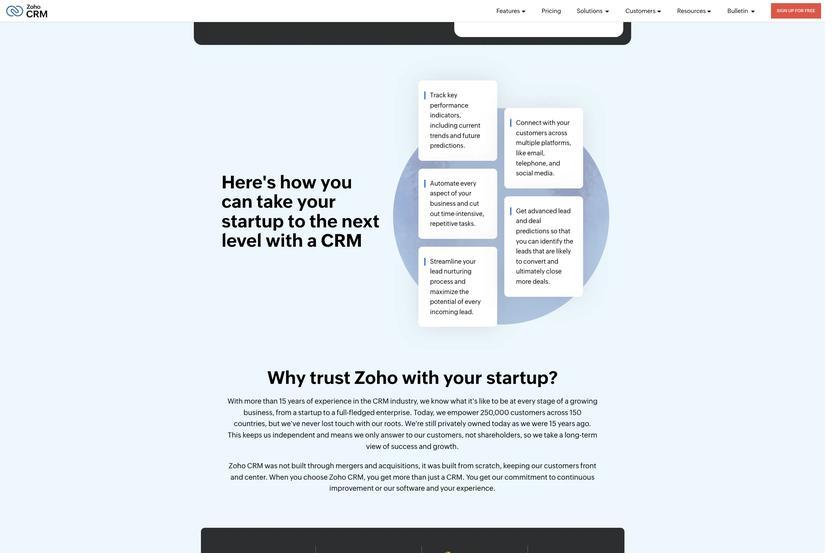 Task type: vqa. For each thing, say whether or not it's contained in the screenshot.
Get Started
no



Task type: describe. For each thing, give the bounding box(es) containing it.
more inside 'with more than 15 years of experience in the crm industry, we know what it's like to be at every stage of a growing business, from a startup to a full-fledged enterprise. today, we empower 250,000 customers across 150 countries, but we've never lost touch with our roots. we're still privately owned today as we were 15 years ago. this keeps us independent and means we only answer to our customers, not shareholders, so we take a long-term view of success and growth.'
[[244, 397, 262, 405]]

the inside here's how you can take your startup to the next level with a crm
[[310, 211, 338, 231]]

to inside the you get more than just a crm. you get our commitment to continuous improvement or our software and your experience.
[[549, 473, 556, 481]]

repetitive
[[430, 220, 458, 228]]

from inside was not built through mergers and acquisitions, it was built from scratch, keeping our customers front and center. when you choose
[[458, 462, 474, 470]]

out
[[430, 210, 440, 218]]

lost
[[322, 420, 334, 428]]

2 built from the left
[[442, 462, 457, 470]]

your inside automate every aspect of your business and cut out time-intensive, repetitive tasks.
[[459, 190, 472, 197]]

telephone,
[[517, 160, 548, 167]]

of up never
[[307, 397, 314, 405]]

2 was from the left
[[428, 462, 441, 470]]

not inside was not built through mergers and acquisitions, it was built from scratch, keeping our customers front and center. when you choose
[[279, 462, 290, 470]]

you inside was not built through mergers and acquisitions, it was built from scratch, keeping our customers front and center. when you choose
[[290, 473, 302, 481]]

lead for get advanced lead and deal predictions so that you can identify the leads that are likely to convert and ultimately close more deals.
[[559, 207, 571, 215]]

trust
[[310, 368, 351, 388]]

aspect
[[430, 190, 450, 197]]

future
[[463, 132, 481, 139]]

crm inside 'with more than 15 years of experience in the crm industry, we know what it's like to be at every stage of a growing business, from a startup to a full-fledged enterprise. today, we empower 250,000 customers across 150 countries, but we've never lost touch with our roots. we're still privately owned today as we were 15 years ago. this keeps us independent and means we only answer to our customers, not shareholders, so we take a long-term view of success and growth.'
[[373, 397, 389, 405]]

deals.
[[533, 278, 551, 285]]

including
[[430, 122, 458, 129]]

zoho crm logo image
[[6, 2, 48, 20]]

pricing link
[[542, 0, 562, 22]]

center.
[[245, 473, 268, 481]]

front
[[581, 462, 597, 470]]

convert
[[524, 258, 546, 265]]

maximize
[[430, 288, 458, 296]]

experience
[[315, 397, 352, 405]]

and down get
[[517, 217, 528, 225]]

next
[[342, 211, 380, 231]]

how
[[280, 172, 317, 192]]

ago.
[[577, 420, 592, 428]]

be
[[500, 397, 509, 405]]

view
[[366, 442, 382, 451]]

across inside 'with more than 15 years of experience in the crm industry, we know what it's like to be at every stage of a growing business, from a startup to a full-fledged enterprise. today, we empower 250,000 customers across 150 countries, but we've never lost touch with our roots. we're still privately owned today as we were 15 years ago. this keeps us independent and means we only answer to our customers, not shareholders, so we take a long-term view of success and growth.'
[[547, 408, 569, 417]]

privately
[[438, 420, 467, 428]]

multiple
[[517, 139, 540, 147]]

and up crm,
[[365, 462, 378, 470]]

commitment
[[505, 473, 548, 481]]

every inside 'streamline your lead nurturing process and maximize the potential of every incoming lead.'
[[465, 298, 481, 306]]

it's
[[469, 397, 478, 405]]

and inside 'streamline your lead nurturing process and maximize the potential of every incoming lead.'
[[455, 278, 466, 285]]

likely
[[557, 248, 571, 255]]

with inside here's how you can take your startup to the next level with a crm
[[266, 230, 303, 251]]

at
[[510, 397, 517, 405]]

of inside automate every aspect of your business and cut out time-intensive, repetitive tasks.
[[451, 190, 458, 197]]

long-
[[565, 431, 582, 439]]

than inside 'with more than 15 years of experience in the crm industry, we know what it's like to be at every stage of a growing business, from a startup to a full-fledged enterprise. today, we empower 250,000 customers across 150 countries, but we've never lost touch with our roots. we're still privately owned today as we were 15 years ago. this keeps us independent and means we only answer to our customers, not shareholders, so we take a long-term view of success and growth.'
[[263, 397, 278, 405]]

acquisitions,
[[379, 462, 421, 470]]

predictions
[[517, 228, 550, 235]]

continuous
[[558, 473, 595, 481]]

customers
[[626, 7, 656, 14]]

your inside the you get more than just a crm. you get our commitment to continuous improvement or our software and your experience.
[[441, 484, 455, 493]]

only
[[365, 431, 380, 439]]

crm inside here's how you can take your startup to the next level with a crm
[[321, 230, 362, 251]]

performance
[[430, 102, 469, 109]]

we down were
[[533, 431, 543, 439]]

every inside automate every aspect of your business and cut out time-intensive, repetitive tasks.
[[461, 180, 477, 187]]

enterprise.
[[377, 408, 412, 417]]

of right stage
[[557, 397, 564, 405]]

know
[[431, 397, 449, 405]]

media.
[[535, 170, 555, 177]]

connect with your customers across multiple platforms, like email, telephone, and social media.
[[517, 119, 572, 177]]

or
[[376, 484, 383, 493]]

than inside the you get more than just a crm. you get our commitment to continuous improvement or our software and your experience.
[[412, 473, 427, 481]]

this
[[228, 431, 241, 439]]

growing
[[571, 397, 598, 405]]

owned
[[468, 420, 491, 428]]

not inside 'with more than 15 years of experience in the crm industry, we know what it's like to be at every stage of a growing business, from a startup to a full-fledged enterprise. today, we empower 250,000 customers across 150 countries, but we've never lost touch with our roots. we're still privately owned today as we were 15 years ago. this keeps us independent and means we only answer to our customers, not shareholders, so we take a long-term view of success and growth.'
[[466, 431, 477, 439]]

today
[[492, 420, 511, 428]]

bulletin
[[728, 7, 750, 14]]

sign up for free link
[[772, 3, 822, 19]]

pricing
[[542, 7, 562, 14]]

more inside get advanced lead and deal predictions so that you can identify the leads that are likely to convert and ultimately close more deals.
[[517, 278, 532, 285]]

streamline your lead nurturing process and maximize the potential of every incoming lead.
[[430, 258, 481, 316]]

take inside here's how you can take your startup to the next level with a crm
[[257, 191, 293, 212]]

just
[[428, 473, 440, 481]]

here's
[[222, 172, 276, 192]]

we're
[[405, 420, 424, 428]]

us
[[264, 431, 271, 439]]

customers inside was not built through mergers and acquisitions, it was built from scratch, keeping our customers front and center. when you choose
[[545, 462, 579, 470]]

here's how you can take your startup to the next level with a crm
[[222, 172, 380, 251]]

incoming
[[430, 308, 458, 316]]

and up close
[[548, 258, 559, 265]]

answer
[[381, 431, 405, 439]]

we've
[[281, 420, 300, 428]]

business,
[[244, 408, 275, 417]]

crm,
[[348, 473, 366, 481]]

can inside get advanced lead and deal predictions so that you can identify the leads that are likely to convert and ultimately close more deals.
[[529, 238, 539, 245]]

countries,
[[234, 420, 267, 428]]

250,000
[[481, 408, 510, 417]]

shareholders,
[[478, 431, 523, 439]]

zoho crm
[[229, 462, 263, 470]]

tasks.
[[459, 220, 476, 228]]

a inside here's how you can take your startup to the next level with a crm
[[307, 230, 317, 251]]

0 horizontal spatial years
[[288, 397, 305, 405]]

1 was from the left
[[265, 462, 278, 470]]

process
[[430, 278, 454, 285]]

automate
[[430, 180, 460, 187]]

zoho for zoho crm,
[[329, 473, 346, 481]]

streamline
[[430, 258, 462, 265]]

track
[[430, 92, 446, 99]]

potential
[[430, 298, 457, 306]]

are
[[546, 248, 555, 255]]

0 horizontal spatial that
[[533, 248, 545, 255]]

intensive,
[[457, 210, 485, 218]]

and inside connect with your customers across multiple platforms, like email, telephone, and social media.
[[549, 160, 561, 167]]

150
[[570, 408, 582, 417]]

time-
[[442, 210, 457, 218]]

still
[[425, 420, 437, 428]]

with inside connect with your customers across multiple platforms, like email, telephone, and social media.
[[543, 119, 556, 127]]

never
[[302, 420, 320, 428]]

we right "as"
[[521, 420, 531, 428]]

1 get from the left
[[381, 473, 392, 481]]

touch
[[335, 420, 355, 428]]

we up today,
[[420, 397, 430, 405]]

your inside connect with your customers across multiple platforms, like email, telephone, and social media.
[[557, 119, 570, 127]]



Task type: locate. For each thing, give the bounding box(es) containing it.
1 horizontal spatial years
[[558, 420, 576, 428]]

email,
[[528, 149, 545, 157]]

1 horizontal spatial crm
[[321, 230, 362, 251]]

to down we're in the bottom of the page
[[406, 431, 413, 439]]

you inside here's how you can take your startup to the next level with a crm
[[321, 172, 352, 192]]

why trust zoho with your startup?
[[267, 368, 558, 388]]

like inside connect with your customers across multiple platforms, like email, telephone, and social media.
[[517, 149, 526, 157]]

0 vertical spatial can
[[222, 191, 253, 212]]

0 horizontal spatial like
[[479, 397, 491, 405]]

more down acquisitions, at bottom
[[393, 473, 410, 481]]

0 horizontal spatial lead
[[430, 268, 443, 275]]

indicators,
[[430, 112, 462, 119]]

0 horizontal spatial zoho
[[229, 462, 246, 470]]

more up business,
[[244, 397, 262, 405]]

1 horizontal spatial from
[[458, 462, 474, 470]]

identify
[[541, 238, 563, 245]]

from up "you"
[[458, 462, 474, 470]]

so inside get advanced lead and deal predictions so that you can identify the leads that are likely to convert and ultimately close more deals.
[[551, 228, 558, 235]]

our
[[372, 420, 383, 428], [415, 431, 426, 439], [532, 462, 543, 470], [492, 473, 504, 481], [384, 484, 395, 493]]

0 horizontal spatial not
[[279, 462, 290, 470]]

you right the when
[[290, 473, 302, 481]]

0 horizontal spatial more
[[244, 397, 262, 405]]

1 vertical spatial like
[[479, 397, 491, 405]]

0 vertical spatial customers
[[517, 129, 548, 137]]

0 vertical spatial every
[[461, 180, 477, 187]]

means
[[331, 431, 353, 439]]

your inside 'streamline your lead nurturing process and maximize the potential of every incoming lead.'
[[463, 258, 476, 265]]

features
[[497, 7, 520, 14]]

zoho
[[355, 368, 398, 388], [229, 462, 246, 470], [329, 473, 346, 481]]

every up lead.
[[465, 298, 481, 306]]

1 horizontal spatial so
[[551, 228, 558, 235]]

and down just
[[427, 484, 439, 493]]

get advanced lead and deal predictions so that you can identify the leads that are likely to convert and ultimately close more deals.
[[517, 207, 574, 285]]

the right in
[[361, 397, 372, 405]]

more inside the you get more than just a crm. you get our commitment to continuous improvement or our software and your experience.
[[393, 473, 410, 481]]

customers down the connect
[[517, 129, 548, 137]]

0 horizontal spatial so
[[524, 431, 532, 439]]

years up long-
[[558, 420, 576, 428]]

1 vertical spatial take
[[544, 431, 558, 439]]

a inside the you get more than just a crm. you get our commitment to continuous improvement or our software and your experience.
[[442, 473, 445, 481]]

1 horizontal spatial than
[[412, 473, 427, 481]]

and up 'media.'
[[549, 160, 561, 167]]

so up identify
[[551, 228, 558, 235]]

of right view
[[383, 442, 390, 451]]

empower
[[448, 408, 479, 417]]

your inside here's how you can take your startup to the next level with a crm
[[297, 191, 336, 212]]

1 horizontal spatial startup
[[298, 408, 322, 417]]

and left cut
[[457, 200, 469, 207]]

2 horizontal spatial crm
[[373, 397, 389, 405]]

platforms,
[[542, 139, 572, 147]]

your
[[557, 119, 570, 127], [459, 190, 472, 197], [297, 191, 336, 212], [463, 258, 476, 265], [444, 368, 483, 388], [441, 484, 455, 493]]

1 vertical spatial that
[[533, 248, 545, 255]]

1 vertical spatial so
[[524, 431, 532, 439]]

you up or
[[367, 473, 379, 481]]

why
[[267, 368, 306, 388]]

1 horizontal spatial take
[[544, 431, 558, 439]]

1 vertical spatial from
[[458, 462, 474, 470]]

0 vertical spatial zoho
[[355, 368, 398, 388]]

like right it's
[[479, 397, 491, 405]]

built up "crm."
[[442, 462, 457, 470]]

you right how at top left
[[321, 172, 352, 192]]

you inside get advanced lead and deal predictions so that you can identify the leads that are likely to convert and ultimately close more deals.
[[517, 238, 527, 245]]

it
[[422, 462, 426, 470]]

and down zoho crm
[[231, 473, 243, 481]]

to down how at top left
[[288, 211, 306, 231]]

2 horizontal spatial zoho
[[355, 368, 398, 388]]

can inside here's how you can take your startup to the next level with a crm
[[222, 191, 253, 212]]

zoho down mergers
[[329, 473, 346, 481]]

ultimately
[[517, 268, 545, 275]]

that up identify
[[559, 228, 571, 235]]

0 vertical spatial not
[[466, 431, 477, 439]]

built
[[292, 462, 306, 470], [442, 462, 457, 470]]

1 vertical spatial can
[[529, 238, 539, 245]]

growth.
[[433, 442, 459, 451]]

1 vertical spatial more
[[244, 397, 262, 405]]

1 horizontal spatial that
[[559, 228, 571, 235]]

from up 'we've'
[[276, 408, 292, 417]]

and
[[450, 132, 462, 139], [549, 160, 561, 167], [457, 200, 469, 207], [517, 217, 528, 225], [548, 258, 559, 265], [455, 278, 466, 285], [317, 431, 329, 439], [419, 442, 432, 451], [365, 462, 378, 470], [231, 473, 243, 481], [427, 484, 439, 493]]

1 horizontal spatial was
[[428, 462, 441, 470]]

automate every aspect of your business and cut out time-intensive, repetitive tasks.
[[430, 180, 485, 228]]

and down lost on the left bottom of page
[[317, 431, 329, 439]]

the left next
[[310, 211, 338, 231]]

15 right were
[[550, 420, 557, 428]]

0 vertical spatial take
[[257, 191, 293, 212]]

0 vertical spatial that
[[559, 228, 571, 235]]

0 vertical spatial than
[[263, 397, 278, 405]]

to inside get advanced lead and deal predictions so that you can identify the leads that are likely to convert and ultimately close more deals.
[[517, 258, 523, 265]]

1 horizontal spatial more
[[393, 473, 410, 481]]

from inside 'with more than 15 years of experience in the crm industry, we know what it's like to be at every stage of a growing business, from a startup to a full-fledged enterprise. today, we empower 250,000 customers across 150 countries, but we've never lost touch with our roots. we're still privately owned today as we were 15 years ago. this keeps us independent and means we only answer to our customers, not shareholders, so we take a long-term view of success and growth.'
[[276, 408, 292, 417]]

1 horizontal spatial not
[[466, 431, 477, 439]]

1 horizontal spatial like
[[517, 149, 526, 157]]

1 horizontal spatial 15
[[550, 420, 557, 428]]

lead.
[[460, 308, 474, 316]]

get down 'scratch,'
[[480, 473, 491, 481]]

years up 'we've'
[[288, 397, 305, 405]]

like down multiple
[[517, 149, 526, 157]]

1 horizontal spatial can
[[529, 238, 539, 245]]

0 horizontal spatial was
[[265, 462, 278, 470]]

experience.
[[457, 484, 496, 493]]

every inside 'with more than 15 years of experience in the crm industry, we know what it's like to be at every stage of a growing business, from a startup to a full-fledged enterprise. today, we empower 250,000 customers across 150 countries, but we've never lost touch with our roots. we're still privately owned today as we were 15 years ago. this keeps us independent and means we only answer to our customers, not shareholders, so we take a long-term view of success and growth.'
[[518, 397, 536, 405]]

0 vertical spatial like
[[517, 149, 526, 157]]

so right the shareholders, on the bottom right
[[524, 431, 532, 439]]

startup down here's
[[222, 211, 284, 231]]

1 vertical spatial customers
[[511, 408, 546, 417]]

0 vertical spatial crm
[[321, 230, 362, 251]]

lead up process on the right bottom of the page
[[430, 268, 443, 275]]

our down 'scratch,'
[[492, 473, 504, 481]]

1 vertical spatial startup
[[298, 408, 322, 417]]

1 vertical spatial lead
[[430, 268, 443, 275]]

like
[[517, 149, 526, 157], [479, 397, 491, 405]]

current
[[459, 122, 481, 129]]

2 vertical spatial crm
[[247, 462, 263, 470]]

0 horizontal spatial than
[[263, 397, 278, 405]]

2 vertical spatial zoho
[[329, 473, 346, 481]]

2 vertical spatial more
[[393, 473, 410, 481]]

1 horizontal spatial lead
[[559, 207, 571, 215]]

15
[[279, 397, 287, 405], [550, 420, 557, 428]]

industry,
[[391, 397, 419, 405]]

of up lead.
[[458, 298, 464, 306]]

0 horizontal spatial can
[[222, 191, 253, 212]]

solutions link
[[577, 0, 610, 22]]

to inside here's how you can take your startup to the next level with a crm
[[288, 211, 306, 231]]

of
[[451, 190, 458, 197], [458, 298, 464, 306], [307, 397, 314, 405], [557, 397, 564, 405], [383, 442, 390, 451]]

was not built through mergers and acquisitions, it was built from scratch, keeping our customers front and center. when you choose
[[231, 462, 597, 481]]

of down automate
[[451, 190, 458, 197]]

in
[[353, 397, 359, 405]]

business
[[430, 200, 456, 207]]

the inside 'streamline your lead nurturing process and maximize the potential of every incoming lead.'
[[460, 288, 469, 296]]

1 vertical spatial zoho
[[229, 462, 246, 470]]

take
[[257, 191, 293, 212], [544, 431, 558, 439]]

for
[[796, 8, 804, 13]]

and inside the you get more than just a crm. you get our commitment to continuous improvement or our software and your experience.
[[427, 484, 439, 493]]

get
[[381, 473, 392, 481], [480, 473, 491, 481]]

roots.
[[385, 420, 404, 428]]

you inside the you get more than just a crm. you get our commitment to continuous improvement or our software and your experience.
[[367, 473, 379, 481]]

startup inside here's how you can take your startup to the next level with a crm
[[222, 211, 284, 231]]

to up lost on the left bottom of page
[[323, 408, 330, 417]]

zoho up in
[[355, 368, 398, 388]]

1 vertical spatial 15
[[550, 420, 557, 428]]

was right the it
[[428, 462, 441, 470]]

0 vertical spatial more
[[517, 278, 532, 285]]

1 horizontal spatial get
[[480, 473, 491, 481]]

the right maximize
[[460, 288, 469, 296]]

our inside was not built through mergers and acquisitions, it was built from scratch, keeping our customers front and center. when you choose
[[532, 462, 543, 470]]

customers inside connect with your customers across multiple platforms, like email, telephone, and social media.
[[517, 129, 548, 137]]

lead inside get advanced lead and deal predictions so that you can identify the leads that are likely to convert and ultimately close more deals.
[[559, 207, 571, 215]]

1 vertical spatial crm
[[373, 397, 389, 405]]

not down owned
[[466, 431, 477, 439]]

lead
[[559, 207, 571, 215], [430, 268, 443, 275]]

lead inside 'streamline your lead nurturing process and maximize the potential of every incoming lead.'
[[430, 268, 443, 275]]

can up level
[[222, 191, 253, 212]]

1 vertical spatial across
[[547, 408, 569, 417]]

0 horizontal spatial crm
[[247, 462, 263, 470]]

customers
[[517, 129, 548, 137], [511, 408, 546, 417], [545, 462, 579, 470]]

15 down 'why' on the bottom left of the page
[[279, 397, 287, 405]]

keeping
[[504, 462, 530, 470]]

like inside 'with more than 15 years of experience in the crm industry, we know what it's like to be at every stage of a growing business, from a startup to a full-fledged enterprise. today, we empower 250,000 customers across 150 countries, but we've never lost touch with our roots. we're still privately owned today as we were 15 years ago. this keeps us independent and means we only answer to our customers, not shareholders, so we take a long-term view of success and growth.'
[[479, 397, 491, 405]]

lead right advanced
[[559, 207, 571, 215]]

across down stage
[[547, 408, 569, 417]]

0 vertical spatial years
[[288, 397, 305, 405]]

predictions.
[[430, 142, 466, 150]]

built up the choose
[[292, 462, 306, 470]]

to down leads
[[517, 258, 523, 265]]

0 vertical spatial startup
[[222, 211, 284, 231]]

keeps
[[243, 431, 262, 439]]

when
[[269, 473, 289, 481]]

customers up continuous
[[545, 462, 579, 470]]

0 vertical spatial 15
[[279, 397, 287, 405]]

more down ultimately
[[517, 278, 532, 285]]

and down nurturing
[[455, 278, 466, 285]]

not up the when
[[279, 462, 290, 470]]

scratch,
[[476, 462, 502, 470]]

0 vertical spatial lead
[[559, 207, 571, 215]]

startup
[[222, 211, 284, 231], [298, 408, 322, 417]]

with more than 15 years of experience in the crm industry, we know what it's like to be at every stage of a growing business, from a startup to a full-fledged enterprise. today, we empower 250,000 customers across 150 countries, but we've never lost touch with our roots. we're still privately owned today as we were 15 years ago. this keeps us independent and means we only answer to our customers, not shareholders, so we take a long-term view of success and growth.
[[228, 397, 598, 451]]

get
[[517, 207, 527, 215]]

0 vertical spatial so
[[551, 228, 558, 235]]

nurturing
[[444, 268, 472, 275]]

0 horizontal spatial 15
[[279, 397, 287, 405]]

from
[[276, 408, 292, 417], [458, 462, 474, 470]]

the inside 'with more than 15 years of experience in the crm industry, we know what it's like to be at every stage of a growing business, from a startup to a full-fledged enterprise. today, we empower 250,000 customers across 150 countries, but we've never lost touch with our roots. we're still privately owned today as we were 15 years ago. this keeps us independent and means we only answer to our customers, not shareholders, so we take a long-term view of success and growth.'
[[361, 397, 372, 405]]

take inside 'with more than 15 years of experience in the crm industry, we know what it's like to be at every stage of a growing business, from a startup to a full-fledged enterprise. today, we empower 250,000 customers across 150 countries, but we've never lost touch with our roots. we're still privately owned today as we were 15 years ago. this keeps us independent and means we only answer to our customers, not shareholders, so we take a long-term view of success and growth.'
[[544, 431, 558, 439]]

across up platforms,
[[549, 129, 568, 137]]

1 vertical spatial years
[[558, 420, 576, 428]]

customers up were
[[511, 408, 546, 417]]

startup?
[[487, 368, 558, 388]]

0 horizontal spatial built
[[292, 462, 306, 470]]

than up business,
[[263, 397, 278, 405]]

advanced
[[528, 207, 557, 215]]

customers inside 'with more than 15 years of experience in the crm industry, we know what it's like to be at every stage of a growing business, from a startup to a full-fledged enterprise. today, we empower 250,000 customers across 150 countries, but we've never lost touch with our roots. we're still privately owned today as we were 15 years ago. this keeps us independent and means we only answer to our customers, not shareholders, so we take a long-term view of success and growth.'
[[511, 408, 546, 417]]

0 horizontal spatial from
[[276, 408, 292, 417]]

1 horizontal spatial zoho
[[329, 473, 346, 481]]

0 horizontal spatial get
[[381, 473, 392, 481]]

so inside 'with more than 15 years of experience in the crm industry, we know what it's like to be at every stage of a growing business, from a startup to a full-fledged enterprise. today, we empower 250,000 customers across 150 countries, but we've never lost touch with our roots. we're still privately owned today as we were 15 years ago. this keeps us independent and means we only answer to our customers, not shareholders, so we take a long-term view of success and growth.'
[[524, 431, 532, 439]]

our up only
[[372, 420, 383, 428]]

startup inside 'with more than 15 years of experience in the crm industry, we know what it's like to be at every stage of a growing business, from a startup to a full-fledged enterprise. today, we empower 250,000 customers across 150 countries, but we've never lost touch with our roots. we're still privately owned today as we were 15 years ago. this keeps us independent and means we only answer to our customers, not shareholders, so we take a long-term view of success and growth.'
[[298, 408, 322, 417]]

resources link
[[678, 0, 712, 22]]

sign
[[778, 8, 788, 13]]

startup up never
[[298, 408, 322, 417]]

0 vertical spatial from
[[276, 408, 292, 417]]

2 horizontal spatial more
[[517, 278, 532, 285]]

1 vertical spatial not
[[279, 462, 290, 470]]

we down know
[[436, 408, 446, 417]]

software
[[397, 484, 425, 493]]

but
[[269, 420, 280, 428]]

through
[[308, 462, 334, 470]]

level
[[222, 230, 262, 251]]

get up or
[[381, 473, 392, 481]]

1 horizontal spatial built
[[442, 462, 457, 470]]

was up the when
[[265, 462, 278, 470]]

2 vertical spatial every
[[518, 397, 536, 405]]

every up cut
[[461, 180, 477, 187]]

and up the it
[[419, 442, 432, 451]]

we left only
[[354, 431, 364, 439]]

that
[[559, 228, 571, 235], [533, 248, 545, 255]]

and inside automate every aspect of your business and cut out time-intensive, repetitive tasks.
[[457, 200, 469, 207]]

leads
[[517, 248, 532, 255]]

1 vertical spatial every
[[465, 298, 481, 306]]

the inside get advanced lead and deal predictions so that you can identify the leads that are likely to convert and ultimately close more deals.
[[564, 238, 574, 245]]

customers,
[[427, 431, 464, 439]]

than down the it
[[412, 473, 427, 481]]

stage
[[537, 397, 556, 405]]

social
[[517, 170, 533, 177]]

bulletin link
[[728, 0, 756, 22]]

and up predictions.
[[450, 132, 462, 139]]

that up convert
[[533, 248, 545, 255]]

lead for streamline your lead nurturing process and maximize the potential of every incoming lead.
[[430, 268, 443, 275]]

0 vertical spatial across
[[549, 129, 568, 137]]

0 horizontal spatial startup
[[222, 211, 284, 231]]

with inside 'with more than 15 years of experience in the crm industry, we know what it's like to be at every stage of a growing business, from a startup to a full-fledged enterprise. today, we empower 250,000 customers across 150 countries, but we've never lost touch with our roots. we're still privately owned today as we were 15 years ago. this keeps us independent and means we only answer to our customers, not shareholders, so we take a long-term view of success and growth.'
[[356, 420, 370, 428]]

independent
[[273, 431, 315, 439]]

the up likely
[[564, 238, 574, 245]]

1 vertical spatial than
[[412, 473, 427, 481]]

our up "commitment" on the bottom right
[[532, 462, 543, 470]]

deal
[[529, 217, 542, 225]]

every right at
[[518, 397, 536, 405]]

track key performance indicators, including current trends and future predictions.
[[430, 92, 481, 150]]

our down we're in the bottom of the page
[[415, 431, 426, 439]]

you
[[467, 473, 478, 481]]

and inside "track key performance indicators, including current trends and future predictions."
[[450, 132, 462, 139]]

2 vertical spatial customers
[[545, 462, 579, 470]]

2 get from the left
[[480, 473, 491, 481]]

zoho for zoho crm
[[229, 462, 246, 470]]

zoho up center.
[[229, 462, 246, 470]]

years
[[288, 397, 305, 405], [558, 420, 576, 428]]

sign up for free
[[778, 8, 816, 13]]

today,
[[414, 408, 435, 417]]

1 built from the left
[[292, 462, 306, 470]]

close
[[547, 268, 562, 275]]

across inside connect with your customers across multiple platforms, like email, telephone, and social media.
[[549, 129, 568, 137]]

to left continuous
[[549, 473, 556, 481]]

solutions
[[577, 7, 604, 14]]

were
[[532, 420, 548, 428]]

can down predictions
[[529, 238, 539, 245]]

than
[[263, 397, 278, 405], [412, 473, 427, 481]]

our right or
[[384, 484, 395, 493]]

to left "be"
[[492, 397, 499, 405]]

0 horizontal spatial take
[[257, 191, 293, 212]]

of inside 'streamline your lead nurturing process and maximize the potential of every incoming lead.'
[[458, 298, 464, 306]]

you up leads
[[517, 238, 527, 245]]



